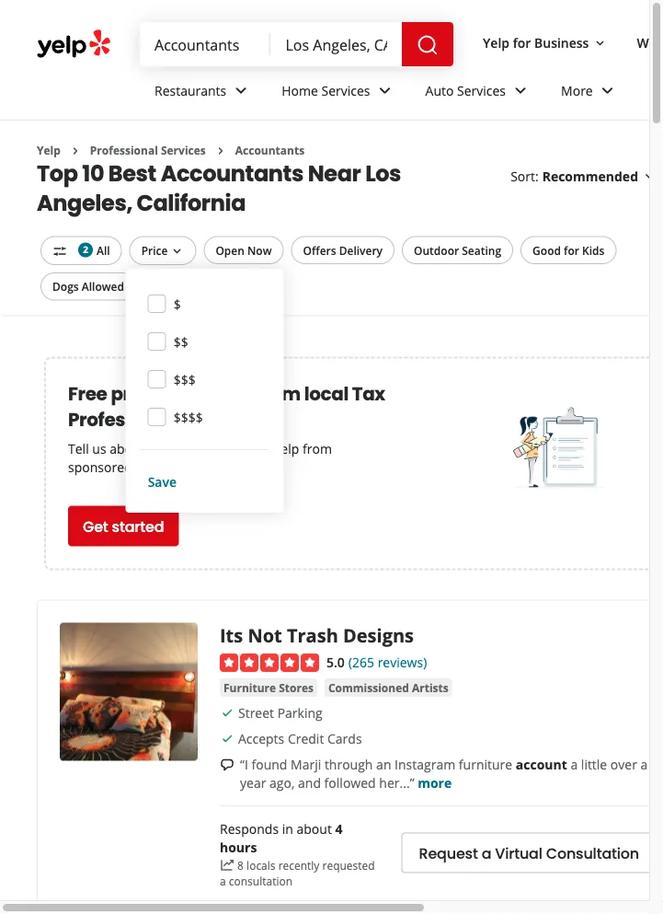 Task type: vqa. For each thing, say whether or not it's contained in the screenshot.
New
no



Task type: locate. For each thing, give the bounding box(es) containing it.
16 checkmark v2 image for accepts credit cards
[[220, 731, 235, 746]]

0 horizontal spatial 16 chevron right v2 image
[[68, 143, 83, 158]]

None field
[[155, 34, 256, 54], [286, 34, 388, 54]]

offers delivery button
[[291, 236, 395, 264]]

auto services
[[426, 82, 506, 99]]

responds
[[220, 820, 279, 837]]

0 horizontal spatial and
[[225, 440, 248, 457]]

24 chevron down v2 image inside auto services link
[[510, 80, 532, 102]]

its
[[220, 623, 243, 648]]

tell
[[68, 440, 89, 457]]

its not trash designs link
[[220, 623, 414, 648]]

furniture stores link
[[220, 678, 318, 697]]

none field the near
[[286, 34, 388, 54]]

price
[[111, 381, 157, 406]]

16 chevron down v2 image right recommended
[[643, 169, 657, 184]]

1 horizontal spatial about
[[297, 820, 332, 837]]

yelp left 10
[[37, 143, 61, 158]]

$
[[174, 295, 181, 312]]

0 horizontal spatial about
[[110, 440, 145, 457]]

1 16 checkmark v2 image from the top
[[220, 705, 235, 720]]

16 chevron right v2 image right yelp link
[[68, 143, 83, 158]]

24 chevron down v2 image down yelp for business
[[510, 80, 532, 102]]

Find text field
[[155, 34, 256, 54]]

commissioned artists button
[[325, 678, 453, 697]]

1 horizontal spatial for
[[564, 242, 580, 258]]

24 chevron down v2 image left auto
[[374, 80, 396, 102]]

1 horizontal spatial from
[[303, 440, 332, 457]]

get started button
[[68, 506, 179, 546]]

writ link
[[630, 26, 664, 59]]

and inside a little over a year ago, and followed her..."
[[298, 774, 321, 791]]

auto
[[426, 82, 454, 99]]

now
[[248, 242, 272, 258]]

$$$
[[174, 370, 196, 388]]

0 vertical spatial yelp
[[483, 34, 510, 51]]

a inside button
[[482, 843, 492, 864]]

more
[[562, 82, 594, 99]]

for for good
[[564, 242, 580, 258]]

yelp
[[483, 34, 510, 51], [37, 143, 61, 158]]

16 chevron down v2 image for yelp for business
[[593, 36, 608, 50]]

0 vertical spatial 16 checkmark v2 image
[[220, 705, 235, 720]]

and
[[225, 440, 248, 457], [298, 774, 321, 791]]

2 16 checkmark v2 image from the top
[[220, 731, 235, 746]]

1 vertical spatial yelp
[[37, 143, 61, 158]]

1 vertical spatial for
[[564, 242, 580, 258]]

home services
[[282, 82, 371, 99]]

accepts credit cards
[[238, 730, 362, 747]]

street
[[238, 704, 274, 721]]

1 horizontal spatial services
[[322, 82, 371, 99]]

restaurants link
[[140, 66, 267, 120]]

1 horizontal spatial 16 chevron right v2 image
[[213, 143, 228, 158]]

2 24 chevron down v2 image from the left
[[510, 80, 532, 102]]

24 chevron down v2 image for more
[[597, 80, 619, 102]]

from left local
[[257, 381, 301, 406]]

hours
[[220, 838, 257, 856]]

$$$$
[[174, 408, 203, 426]]

24 chevron down v2 image
[[374, 80, 396, 102], [510, 80, 532, 102], [597, 80, 619, 102]]

16 chevron down v2 image right business
[[593, 36, 608, 50]]

$$ button
[[141, 321, 269, 359]]

0 vertical spatial 16 chevron down v2 image
[[593, 36, 608, 50]]

16 chevron right v2 image for professional services
[[68, 143, 83, 158]]

0 horizontal spatial 16 chevron down v2 image
[[593, 36, 608, 50]]

price button
[[129, 236, 196, 265]]

5 star rating image
[[220, 654, 319, 672]]

her..."
[[380, 774, 415, 791]]

and down marji
[[298, 774, 321, 791]]

16 chevron down v2 image inside "yelp for business" button
[[593, 36, 608, 50]]

free price estimates from local tax professionals tell us about your project and get help from sponsored businesses.
[[68, 381, 385, 476]]

instagram
[[395, 755, 456, 773]]

24 chevron down v2 image for home services
[[374, 80, 396, 102]]

16 chevron down v2 image inside recommended dropdown button
[[643, 169, 657, 184]]

top
[[37, 158, 78, 189]]

for inside button
[[513, 34, 532, 51]]

0 horizontal spatial for
[[513, 34, 532, 51]]

services up 'california'
[[161, 143, 206, 158]]

for left kids
[[564, 242, 580, 258]]

services inside "link"
[[322, 82, 371, 99]]

24 chevron down v2 image inside home services "link"
[[374, 80, 396, 102]]

for
[[513, 34, 532, 51], [564, 242, 580, 258]]

2 16 chevron right v2 image from the left
[[213, 143, 228, 158]]

16 checkmark v2 image up 16 speech v2 'image'
[[220, 731, 235, 746]]

estimates
[[161, 381, 253, 406]]

1 16 chevron right v2 image from the left
[[68, 143, 83, 158]]

for left business
[[513, 34, 532, 51]]

none field "find"
[[155, 34, 256, 54]]

all
[[97, 242, 110, 258]]

16 checkmark v2 image
[[220, 705, 235, 720], [220, 731, 235, 746]]

2 horizontal spatial services
[[458, 82, 506, 99]]

street parking
[[238, 704, 323, 721]]

1 horizontal spatial yelp
[[483, 34, 510, 51]]

1 vertical spatial 16 chevron down v2 image
[[643, 169, 657, 184]]

(265 reviews) link
[[349, 651, 427, 671]]

"i found marji through an instagram furniture account
[[240, 755, 568, 773]]

services for professional services
[[161, 143, 206, 158]]

4 hours
[[220, 820, 343, 856]]

its not trash designs
[[220, 623, 414, 648]]

for for yelp
[[513, 34, 532, 51]]

1 vertical spatial 16 checkmark v2 image
[[220, 731, 235, 746]]

24 chevron down v2 image right more
[[597, 80, 619, 102]]

about left 4
[[297, 820, 332, 837]]

0 horizontal spatial yelp
[[37, 143, 61, 158]]

2 none field from the left
[[286, 34, 388, 54]]

over
[[611, 755, 638, 773]]

sort:
[[511, 167, 539, 185]]

and left "get"
[[225, 440, 248, 457]]

consultation
[[547, 843, 640, 864]]

0 vertical spatial for
[[513, 34, 532, 51]]

accountants
[[235, 143, 305, 158], [161, 158, 304, 189]]

none field up restaurants
[[155, 34, 256, 54]]

16 chevron right v2 image left accountants link
[[213, 143, 228, 158]]

24 chevron down v2 image inside more link
[[597, 80, 619, 102]]

1 vertical spatial and
[[298, 774, 321, 791]]

professionals
[[68, 406, 191, 432]]

virtual
[[496, 843, 543, 864]]

outdoor seating
[[414, 242, 502, 258]]

16 chevron down v2 image
[[170, 244, 184, 259]]

0 horizontal spatial 24 chevron down v2 image
[[374, 80, 396, 102]]

home
[[282, 82, 318, 99]]

recommended
[[543, 167, 639, 185]]

followed
[[325, 774, 376, 791]]

a down 16 trending v2 icon
[[220, 873, 226, 889]]

0 horizontal spatial none field
[[155, 34, 256, 54]]

1 horizontal spatial and
[[298, 774, 321, 791]]

1 vertical spatial from
[[303, 440, 332, 457]]

california
[[137, 187, 246, 218]]

$$$$ button
[[141, 397, 269, 434]]

yelp up auto services link
[[483, 34, 510, 51]]

3 24 chevron down v2 image from the left
[[597, 80, 619, 102]]

5.0 link
[[327, 651, 345, 671]]

open now
[[216, 242, 272, 258]]

local
[[304, 381, 349, 406]]

"i
[[240, 755, 248, 773]]

business categories element
[[140, 66, 664, 120]]

tax
[[352, 381, 385, 406]]

from
[[257, 381, 301, 406], [303, 440, 332, 457]]

services right home
[[322, 82, 371, 99]]

yelp inside "yelp for business" button
[[483, 34, 510, 51]]

accountants up open
[[161, 158, 304, 189]]

writ
[[637, 34, 664, 51]]

16 chevron right v2 image
[[68, 143, 83, 158], [213, 143, 228, 158]]

24 chevron down v2 image
[[230, 80, 252, 102]]

accountants inside top 10 best accountants near los angeles, california
[[161, 158, 304, 189]]

allowed
[[82, 279, 124, 294]]

16 checkmark v2 image left the street
[[220, 705, 235, 720]]

good for kids
[[533, 242, 605, 258]]

1 horizontal spatial 24 chevron down v2 image
[[510, 80, 532, 102]]

8
[[238, 858, 244, 873]]

0 horizontal spatial from
[[257, 381, 301, 406]]

about right us
[[110, 440, 145, 457]]

from right help
[[303, 440, 332, 457]]

none field up home services
[[286, 34, 388, 54]]

24 chevron down v2 image for auto services
[[510, 80, 532, 102]]

credit
[[288, 730, 324, 747]]

8 locals recently requested a consultation
[[220, 858, 375, 889]]

0 horizontal spatial services
[[161, 143, 206, 158]]

1 24 chevron down v2 image from the left
[[374, 80, 396, 102]]

for inside 'button'
[[564, 242, 580, 258]]

16 chevron down v2 image
[[593, 36, 608, 50], [643, 169, 657, 184]]

angeles,
[[37, 187, 132, 218]]

1 horizontal spatial 16 chevron down v2 image
[[643, 169, 657, 184]]

stores
[[279, 680, 314, 695]]

2 horizontal spatial 24 chevron down v2 image
[[597, 80, 619, 102]]

None search field
[[140, 22, 458, 66]]

more link
[[418, 774, 452, 791]]

0 vertical spatial about
[[110, 440, 145, 457]]

dogs allowed button
[[41, 272, 136, 300]]

open now button
[[204, 236, 284, 264]]

year
[[240, 774, 266, 791]]

0 vertical spatial and
[[225, 440, 248, 457]]

services right auto
[[458, 82, 506, 99]]

a left virtual
[[482, 843, 492, 864]]

good
[[533, 242, 562, 258]]

save
[[148, 473, 177, 490]]

1 none field from the left
[[155, 34, 256, 54]]

a
[[571, 755, 578, 773], [641, 755, 648, 773], [482, 843, 492, 864], [220, 873, 226, 889]]

1 horizontal spatial none field
[[286, 34, 388, 54]]



Task type: describe. For each thing, give the bounding box(es) containing it.
10
[[82, 158, 104, 189]]

us
[[92, 440, 106, 457]]

auto services link
[[411, 66, 547, 120]]

dogs
[[52, 279, 79, 294]]

search image
[[417, 34, 439, 56]]

account
[[516, 755, 568, 773]]

get
[[83, 516, 108, 537]]

furniture stores button
[[220, 678, 318, 697]]

get started
[[83, 516, 164, 537]]

little
[[582, 755, 608, 773]]

professional services
[[90, 143, 206, 158]]

parking
[[278, 704, 323, 721]]

professional
[[90, 143, 158, 158]]

commissioned artists link
[[325, 678, 453, 697]]

16 chevron right v2 image for accountants
[[213, 143, 228, 158]]

yelp link
[[37, 143, 61, 158]]

businesses.
[[136, 458, 205, 476]]

reviews)
[[378, 653, 427, 670]]

sponsored
[[68, 458, 132, 476]]

more
[[418, 774, 452, 791]]

furniture
[[459, 755, 513, 773]]

filters group
[[37, 236, 621, 513]]

16 speech v2 image
[[220, 757, 235, 772]]

outdoor
[[414, 242, 460, 258]]

consultation
[[229, 873, 293, 889]]

a right over
[[641, 755, 648, 773]]

yelp for yelp for business
[[483, 34, 510, 51]]

requested
[[323, 858, 375, 873]]

an
[[377, 755, 392, 773]]

recently
[[279, 858, 320, 873]]

cards
[[328, 730, 362, 747]]

your
[[148, 440, 176, 457]]

ago,
[[270, 774, 295, 791]]

16 trending v2 image
[[220, 858, 235, 873]]

designs
[[343, 623, 414, 648]]

about inside 'free price estimates from local tax professionals tell us about your project and get help from sponsored businesses.'
[[110, 440, 145, 457]]

services for home services
[[322, 82, 371, 99]]

$ button
[[141, 283, 269, 321]]

5.0
[[327, 653, 345, 670]]

marji
[[291, 755, 322, 773]]

request a virtual consultation
[[419, 843, 640, 864]]

los
[[366, 158, 401, 189]]

Near text field
[[286, 34, 388, 54]]

yelp for business button
[[476, 26, 615, 59]]

in
[[282, 820, 294, 837]]

commissioned
[[329, 680, 410, 695]]

offers
[[303, 242, 337, 258]]

request
[[419, 843, 478, 864]]

1 vertical spatial about
[[297, 820, 332, 837]]

accountants down 24 chevron down v2 image
[[235, 143, 305, 158]]

4
[[336, 820, 343, 837]]

16 chevron down v2 image for recommended
[[643, 169, 657, 184]]

(265 reviews)
[[349, 653, 427, 670]]

free
[[68, 381, 107, 406]]

good for kids button
[[521, 236, 617, 264]]

and inside 'free price estimates from local tax professionals tell us about your project and get help from sponsored businesses.'
[[225, 440, 248, 457]]

home services link
[[267, 66, 411, 120]]

its not trash designs image
[[60, 623, 198, 761]]

offers delivery
[[303, 242, 383, 258]]

request a virtual consultation button
[[402, 833, 657, 873]]

more link
[[547, 66, 634, 120]]

save button
[[141, 465, 269, 498]]

open
[[216, 242, 245, 258]]

recommended button
[[543, 167, 657, 185]]

professional services link
[[90, 143, 206, 158]]

top 10 best accountants near los angeles, california
[[37, 158, 401, 218]]

get
[[251, 440, 270, 457]]

0 vertical spatial from
[[257, 381, 301, 406]]

started
[[112, 516, 164, 537]]

restaurants
[[155, 82, 227, 99]]

locals
[[247, 858, 276, 873]]

free price estimates from local tax professionals image
[[513, 402, 605, 494]]

a little over a year ago, and followed her..."
[[240, 755, 648, 791]]

yelp for yelp link
[[37, 143, 61, 158]]

$$$ button
[[141, 359, 269, 397]]

dogs allowed
[[52, 279, 124, 294]]

$$
[[174, 333, 188, 350]]

kids
[[583, 242, 605, 258]]

16 checkmark v2 image for street parking
[[220, 705, 235, 720]]

16 filter v2 image
[[52, 244, 67, 259]]

seating
[[462, 242, 502, 258]]

trash
[[287, 623, 339, 648]]

a left little
[[571, 755, 578, 773]]

help
[[273, 440, 300, 457]]

services for auto services
[[458, 82, 506, 99]]

a inside 8 locals recently requested a consultation
[[220, 873, 226, 889]]



